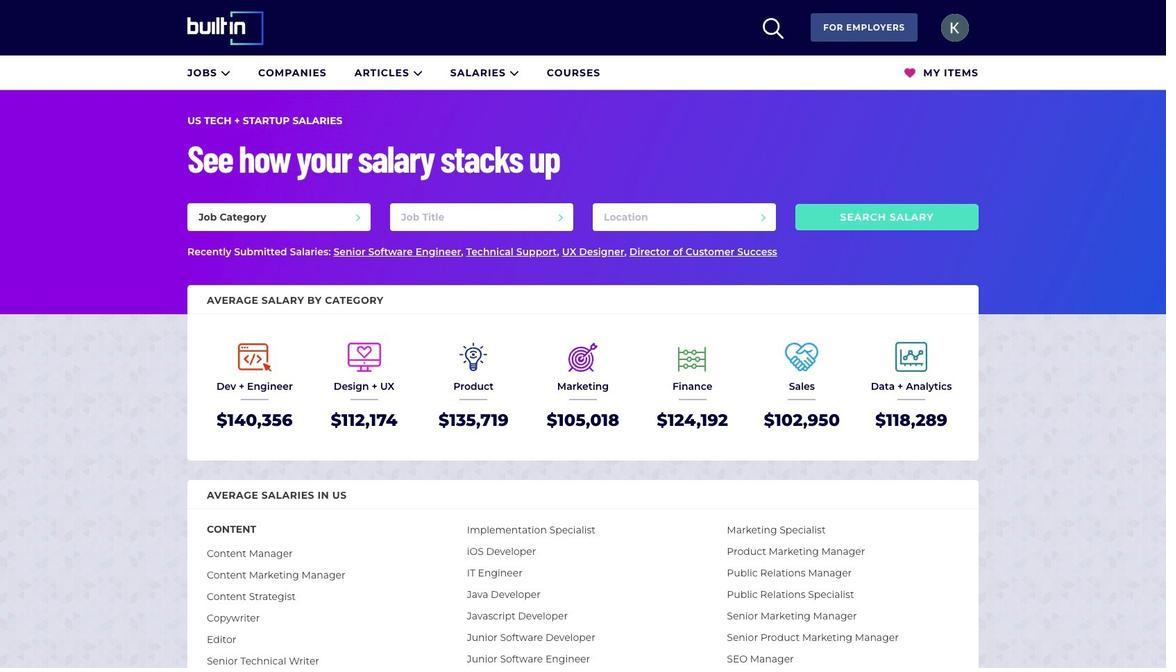 Task type: locate. For each thing, give the bounding box(es) containing it.
icon image
[[763, 18, 784, 39], [905, 68, 916, 79], [221, 68, 230, 77], [413, 68, 423, 77], [509, 68, 519, 77]]

built in national image
[[187, 11, 283, 45]]



